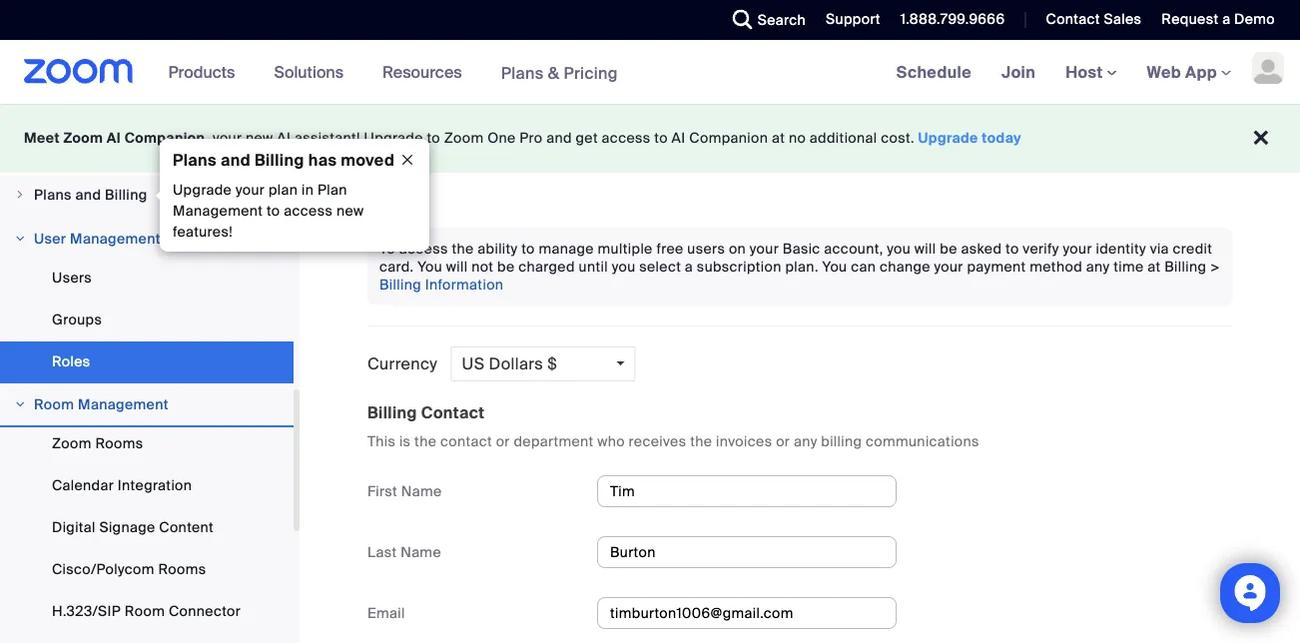 Task type: describe. For each thing, give the bounding box(es) containing it.
cisco/polycom rooms link
[[0, 549, 294, 589]]

billing inside menu item
[[105, 185, 147, 204]]

sales
[[1104, 10, 1142, 28]]

management inside upgrade your plan in plan management to access new features!
[[173, 202, 263, 220]]

plan.
[[785, 257, 819, 276]]

room management
[[34, 395, 169, 413]]

us
[[462, 353, 485, 374]]

and for plans and billing
[[75, 185, 101, 204]]

to
[[379, 239, 395, 258]]

users
[[52, 268, 92, 287]]

1 horizontal spatial will
[[914, 239, 936, 258]]

access inside meet zoom ai companion, footer
[[602, 129, 651, 147]]

manage
[[539, 239, 594, 258]]

any inside billing contact this is the contact or department who receives the invoices or any billing communications
[[794, 432, 817, 450]]

upgrade inside upgrade your plan in plan management to access new features!
[[173, 181, 232, 199]]

pricing
[[564, 62, 618, 83]]

on
[[729, 239, 746, 258]]

plans for plans and billing
[[34, 185, 72, 204]]

digital signage content link
[[0, 507, 294, 547]]

$
[[548, 353, 557, 374]]

a inside to access the ability to manage multiple free users on your basic account, you will be asked to verify your identity via credit card. you will not be charged until you select a subscription plan. you can change your payment method any time at billing > billing information
[[685, 257, 693, 276]]

upgrade your plan in plan management to access new features!
[[173, 181, 364, 241]]

meet zoom ai companion, footer
[[0, 104, 1300, 173]]

payment
[[967, 257, 1026, 276]]

cisco/polycom rooms
[[52, 560, 206, 578]]

users
[[687, 239, 725, 258]]

to right ability
[[521, 239, 535, 258]]

resources
[[383, 61, 462, 82]]

1 or from the left
[[496, 432, 510, 450]]

last
[[367, 543, 397, 561]]

in
[[302, 181, 314, 199]]

first
[[367, 482, 397, 500]]

basic
[[783, 239, 820, 258]]

groups
[[52, 310, 102, 328]]

demo
[[1234, 10, 1275, 28]]

cisco/polycom
[[52, 560, 154, 578]]

us dollars $ link
[[462, 352, 625, 375]]

plans and billing has moved tooltip
[[155, 139, 429, 252]]

host button
[[1066, 61, 1117, 82]]

contact sales
[[1046, 10, 1142, 28]]

products
[[168, 61, 235, 82]]

billing inside tooltip
[[255, 149, 304, 170]]

digital signage content
[[52, 518, 214, 536]]

2 horizontal spatial the
[[690, 432, 712, 450]]

via
[[1150, 239, 1169, 258]]

to left verify
[[1005, 239, 1019, 258]]

who
[[597, 432, 625, 450]]

1 horizontal spatial upgrade
[[364, 129, 423, 147]]

web
[[1147, 61, 1181, 82]]

name for last name
[[401, 543, 441, 561]]

right image for user
[[14, 233, 26, 245]]

management for room management
[[78, 395, 169, 413]]

rooms for cisco/polycom rooms
[[158, 560, 206, 578]]

at inside to access the ability to manage multiple free users on your basic account, you will be asked to verify your identity via credit card. you will not be charged until you select a subscription plan. you can change your payment method any time at billing > billing information
[[1148, 257, 1161, 276]]

plans for plans & pricing
[[501, 62, 544, 83]]

plans and billing
[[34, 185, 147, 204]]

has
[[308, 149, 337, 170]]

host
[[1066, 61, 1107, 82]]

admin menu menu
[[0, 176, 294, 643]]

1 you from the left
[[418, 257, 442, 276]]

plan
[[268, 181, 298, 199]]

>
[[1210, 257, 1220, 276]]

1.888.799.9666 button up schedule link
[[900, 10, 1005, 28]]

web app button
[[1147, 61, 1231, 82]]

select
[[639, 257, 681, 276]]

calendar integration
[[52, 476, 192, 494]]

rooms for zoom rooms
[[95, 434, 143, 452]]

get
[[576, 129, 598, 147]]

room inside menu
[[125, 602, 165, 620]]

user management
[[34, 229, 161, 248]]

join link
[[987, 40, 1051, 104]]

zoom right meet
[[63, 129, 103, 147]]

and inside meet zoom ai companion, footer
[[546, 129, 572, 147]]

to inside upgrade your plan in plan management to access new features!
[[266, 202, 280, 220]]

zoom logo image
[[24, 59, 133, 84]]

features!
[[173, 223, 233, 241]]

h.323/sip room connector link
[[0, 591, 294, 631]]

new inside upgrade your plan in plan management to access new features!
[[336, 202, 364, 220]]

1 ai from the left
[[107, 129, 121, 147]]

h.323/sip
[[52, 602, 121, 620]]

2 ai from the left
[[277, 129, 291, 147]]

app
[[1185, 61, 1217, 82]]

pro
[[520, 129, 543, 147]]

room inside menu item
[[34, 395, 74, 413]]

change
[[880, 257, 930, 276]]

roles
[[52, 352, 90, 370]]

plan
[[317, 181, 347, 199]]

plans & pricing
[[501, 62, 618, 83]]

room management menu
[[0, 423, 294, 633]]

no
[[789, 129, 806, 147]]

h.323/sip room connector
[[52, 602, 241, 620]]

time
[[1113, 257, 1144, 276]]

user management menu item
[[0, 220, 294, 258]]

signage
[[99, 518, 155, 536]]

support
[[826, 10, 880, 28]]

zoom rooms
[[52, 434, 143, 452]]

until
[[579, 257, 608, 276]]

request
[[1162, 10, 1219, 28]]

department
[[514, 432, 594, 450]]

1 horizontal spatial contact
[[1046, 10, 1100, 28]]

the inside to access the ability to manage multiple free users on your basic account, you will be asked to verify your identity via credit card. you will not be charged until you select a subscription plan. you can change your payment method any time at billing > billing information
[[452, 239, 474, 258]]



Task type: locate. For each thing, give the bounding box(es) containing it.
calendar integration link
[[0, 465, 294, 505]]

can
[[851, 257, 876, 276]]

0 horizontal spatial upgrade
[[173, 181, 232, 199]]

billing contact this is the contact or department who receives the invoices or any billing communications
[[367, 402, 979, 450]]

contact left sales
[[1046, 10, 1100, 28]]

verify
[[1023, 239, 1059, 258]]

ai left companion,
[[107, 129, 121, 147]]

calendar
[[52, 476, 114, 494]]

and inside plans and billing has moved tooltip
[[221, 149, 251, 170]]

1 horizontal spatial and
[[221, 149, 251, 170]]

0 vertical spatial any
[[1086, 257, 1110, 276]]

close image
[[391, 151, 423, 169]]

2 you from the left
[[822, 257, 847, 276]]

2 vertical spatial and
[[75, 185, 101, 204]]

room management menu item
[[0, 385, 294, 423]]

banner containing products
[[0, 40, 1300, 105]]

at right time
[[1148, 257, 1161, 276]]

access right get
[[602, 129, 651, 147]]

0 horizontal spatial be
[[497, 257, 515, 276]]

2 vertical spatial plans
[[34, 185, 72, 204]]

&
[[548, 62, 559, 83]]

solutions button
[[274, 40, 353, 104]]

plans and billing menu item
[[0, 176, 294, 218]]

2 vertical spatial management
[[78, 395, 169, 413]]

1 horizontal spatial plans
[[173, 149, 217, 170]]

meet zoom ai companion, your new ai assistant! upgrade to zoom one pro and get access to ai companion at no additional cost. upgrade today
[[24, 129, 1021, 147]]

be right not
[[497, 257, 515, 276]]

or
[[496, 432, 510, 450], [776, 432, 790, 450]]

right image for plans
[[14, 189, 26, 201]]

management up users link
[[70, 229, 161, 248]]

access down the in
[[284, 202, 333, 220]]

method
[[1030, 257, 1082, 276]]

content
[[159, 518, 214, 536]]

1 vertical spatial management
[[70, 229, 161, 248]]

not
[[472, 257, 494, 276]]

0 horizontal spatial ai
[[107, 129, 121, 147]]

1 vertical spatial a
[[685, 257, 693, 276]]

3 ai from the left
[[672, 129, 685, 147]]

and
[[546, 129, 572, 147], [221, 149, 251, 170], [75, 185, 101, 204]]

zoom inside the room management menu
[[52, 434, 92, 452]]

1 horizontal spatial you
[[822, 257, 847, 276]]

integration
[[118, 476, 192, 494]]

1 vertical spatial rooms
[[158, 560, 206, 578]]

2 horizontal spatial access
[[602, 129, 651, 147]]

room down roles
[[34, 395, 74, 413]]

user
[[34, 229, 66, 248]]

upgrade right cost.
[[918, 129, 978, 147]]

credit
[[1173, 239, 1212, 258]]

1 vertical spatial right image
[[14, 233, 26, 245]]

your right on
[[750, 239, 779, 258]]

ai left companion
[[672, 129, 685, 147]]

communications
[[866, 432, 979, 450]]

dollars
[[489, 353, 543, 374]]

name
[[401, 482, 442, 500], [401, 543, 441, 561]]

1 horizontal spatial a
[[1222, 10, 1231, 28]]

0 horizontal spatial any
[[794, 432, 817, 450]]

plans inside "product information" navigation
[[501, 62, 544, 83]]

0 horizontal spatial access
[[284, 202, 333, 220]]

1 horizontal spatial any
[[1086, 257, 1110, 276]]

additional
[[810, 129, 877, 147]]

ability
[[478, 239, 518, 258]]

2 vertical spatial right image
[[14, 398, 26, 410]]

room
[[34, 395, 74, 413], [125, 602, 165, 620]]

schedule
[[896, 61, 972, 82]]

1 vertical spatial new
[[336, 202, 364, 220]]

profile picture image
[[1252, 52, 1284, 84]]

your right verify
[[1063, 239, 1092, 258]]

the right is
[[414, 432, 437, 450]]

invoices
[[716, 432, 772, 450]]

1 vertical spatial plans
[[173, 149, 217, 170]]

None text field
[[597, 536, 897, 568], [597, 597, 897, 629], [597, 536, 897, 568], [597, 597, 897, 629]]

plans inside tooltip
[[173, 149, 217, 170]]

right image down meet
[[14, 189, 26, 201]]

0 horizontal spatial or
[[496, 432, 510, 450]]

meet
[[24, 129, 60, 147]]

new up plans and billing has moved
[[246, 129, 273, 147]]

new inside meet zoom ai companion, footer
[[246, 129, 273, 147]]

1.888.799.9666
[[900, 10, 1005, 28]]

products button
[[168, 40, 244, 104]]

users link
[[0, 258, 294, 298]]

billing inside billing contact this is the contact or department who receives the invoices or any billing communications
[[367, 402, 417, 423]]

search button
[[718, 0, 811, 40]]

1 horizontal spatial new
[[336, 202, 364, 220]]

request a demo
[[1162, 10, 1275, 28]]

2 horizontal spatial upgrade
[[918, 129, 978, 147]]

assistant!
[[295, 129, 360, 147]]

0 vertical spatial room
[[34, 395, 74, 413]]

plans up "user"
[[34, 185, 72, 204]]

contact sales link
[[1031, 0, 1147, 40], [1046, 10, 1142, 28]]

1.888.799.9666 button
[[885, 0, 1010, 40], [900, 10, 1005, 28]]

your up plans and billing has moved
[[213, 129, 242, 147]]

billing up user management 'menu item'
[[105, 185, 147, 204]]

digital
[[52, 518, 96, 536]]

last name
[[367, 543, 441, 561]]

management inside menu item
[[78, 395, 169, 413]]

you right card.
[[418, 257, 442, 276]]

0 vertical spatial rooms
[[95, 434, 143, 452]]

right image inside room management menu item
[[14, 398, 26, 410]]

name for first name
[[401, 482, 442, 500]]

billing
[[821, 432, 862, 450]]

web app
[[1147, 61, 1217, 82]]

free
[[656, 239, 684, 258]]

billing information link
[[379, 275, 504, 294]]

rooms
[[95, 434, 143, 452], [158, 560, 206, 578]]

name right last
[[401, 543, 441, 561]]

zoom rooms link
[[0, 423, 294, 463]]

0 horizontal spatial and
[[75, 185, 101, 204]]

zoom up calendar
[[52, 434, 92, 452]]

billing up plan
[[255, 149, 304, 170]]

access inside to access the ability to manage multiple free users on your basic account, you will be asked to verify your identity via credit card. you will not be charged until you select a subscription plan. you can change your payment method any time at billing > billing information
[[399, 239, 448, 258]]

right image left "user"
[[14, 233, 26, 245]]

1 vertical spatial and
[[221, 149, 251, 170]]

and left get
[[546, 129, 572, 147]]

a right free
[[685, 257, 693, 276]]

to down plan
[[266, 202, 280, 220]]

you left can
[[822, 257, 847, 276]]

ai up plans and billing has moved
[[277, 129, 291, 147]]

you right can
[[887, 239, 911, 258]]

0 horizontal spatial contact
[[421, 402, 485, 423]]

0 vertical spatial contact
[[1046, 10, 1100, 28]]

right image
[[14, 189, 26, 201], [14, 233, 26, 245], [14, 398, 26, 410]]

will left asked
[[914, 239, 936, 258]]

meetings navigation
[[881, 40, 1300, 105]]

cost.
[[881, 129, 914, 147]]

new
[[246, 129, 273, 147], [336, 202, 364, 220]]

0 horizontal spatial the
[[414, 432, 437, 450]]

0 vertical spatial right image
[[14, 189, 26, 201]]

2 right image from the top
[[14, 233, 26, 245]]

2 name from the top
[[401, 543, 441, 561]]

any left time
[[1086, 257, 1110, 276]]

contact up contact
[[421, 402, 485, 423]]

0 horizontal spatial you
[[612, 257, 636, 276]]

your inside meet zoom ai companion, footer
[[213, 129, 242, 147]]

2 horizontal spatial and
[[546, 129, 572, 147]]

1 horizontal spatial at
[[1148, 257, 1161, 276]]

be left asked
[[940, 239, 957, 258]]

0 horizontal spatial you
[[418, 257, 442, 276]]

0 horizontal spatial room
[[34, 395, 74, 413]]

to access the ability to manage multiple free users on your basic account, you will be asked to verify your identity via credit card. you will not be charged until you select a subscription plan. you can change your payment method any time at billing > billing information
[[379, 239, 1220, 294]]

schedule link
[[881, 40, 987, 104]]

management inside 'menu item'
[[70, 229, 161, 248]]

0 horizontal spatial rooms
[[95, 434, 143, 452]]

2 or from the left
[[776, 432, 790, 450]]

product information navigation
[[153, 40, 633, 105]]

a left demo
[[1222, 10, 1231, 28]]

request a demo link
[[1147, 0, 1300, 40], [1162, 10, 1275, 28]]

0 vertical spatial name
[[401, 482, 442, 500]]

right image inside plans and billing menu item
[[14, 189, 26, 201]]

the left invoices
[[690, 432, 712, 450]]

will
[[914, 239, 936, 258], [446, 257, 468, 276]]

1 vertical spatial room
[[125, 602, 165, 620]]

0 vertical spatial plans
[[501, 62, 544, 83]]

join
[[1002, 61, 1036, 82]]

upgrade up the features! at the top of the page
[[173, 181, 232, 199]]

solutions
[[274, 61, 344, 82]]

1 horizontal spatial rooms
[[158, 560, 206, 578]]

and up user management at left
[[75, 185, 101, 204]]

1 horizontal spatial ai
[[277, 129, 291, 147]]

0 horizontal spatial will
[[446, 257, 468, 276]]

plans inside menu item
[[34, 185, 72, 204]]

to
[[427, 129, 440, 147], [654, 129, 668, 147], [266, 202, 280, 220], [521, 239, 535, 258], [1005, 239, 1019, 258]]

is
[[399, 432, 411, 450]]

management up the features! at the top of the page
[[173, 202, 263, 220]]

this
[[367, 432, 396, 450]]

1 horizontal spatial be
[[940, 239, 957, 258]]

and inside plans and billing menu item
[[75, 185, 101, 204]]

access inside upgrade your plan in plan management to access new features!
[[284, 202, 333, 220]]

2 horizontal spatial ai
[[672, 129, 685, 147]]

right image for room
[[14, 398, 26, 410]]

1 vertical spatial access
[[284, 202, 333, 220]]

banner
[[0, 40, 1300, 105]]

0 horizontal spatial a
[[685, 257, 693, 276]]

name right the first
[[401, 482, 442, 500]]

you
[[418, 257, 442, 276], [822, 257, 847, 276]]

contact inside billing contact this is the contact or department who receives the invoices or any billing communications
[[421, 402, 485, 423]]

search
[[758, 10, 806, 29]]

your inside upgrade your plan in plan management to access new features!
[[236, 181, 265, 199]]

1 right image from the top
[[14, 189, 26, 201]]

right image inside user management 'menu item'
[[14, 233, 26, 245]]

rooms down the content
[[158, 560, 206, 578]]

1 horizontal spatial the
[[452, 239, 474, 258]]

will left not
[[446, 257, 468, 276]]

email
[[367, 603, 405, 622]]

0 vertical spatial management
[[173, 202, 263, 220]]

billing down to
[[379, 275, 421, 294]]

1 horizontal spatial access
[[399, 239, 448, 258]]

and for plans and billing has moved
[[221, 149, 251, 170]]

0 vertical spatial access
[[602, 129, 651, 147]]

and up upgrade your plan in plan management to access new features!
[[221, 149, 251, 170]]

upgrade up close image on the left top of the page
[[364, 129, 423, 147]]

0 vertical spatial new
[[246, 129, 273, 147]]

to down resources dropdown button
[[427, 129, 440, 147]]

None text field
[[597, 475, 897, 507]]

or right invoices
[[776, 432, 790, 450]]

any inside to access the ability to manage multiple free users on your basic account, you will be asked to verify your identity via credit card. you will not be charged until you select a subscription plan. you can change your payment method any time at billing > billing information
[[1086, 257, 1110, 276]]

1 horizontal spatial room
[[125, 602, 165, 620]]

you right until
[[612, 257, 636, 276]]

0 vertical spatial at
[[772, 129, 785, 147]]

1 horizontal spatial or
[[776, 432, 790, 450]]

groups link
[[0, 300, 294, 339]]

1.888.799.9666 button up schedule
[[885, 0, 1010, 40]]

1 horizontal spatial you
[[887, 239, 911, 258]]

1 vertical spatial name
[[401, 543, 441, 561]]

contact
[[440, 432, 492, 450]]

zoom
[[63, 129, 103, 147], [444, 129, 484, 147], [52, 434, 92, 452]]

0 horizontal spatial at
[[772, 129, 785, 147]]

connector
[[169, 602, 241, 620]]

upgrade today link
[[918, 129, 1021, 147]]

management for user management
[[70, 229, 161, 248]]

0 horizontal spatial new
[[246, 129, 273, 147]]

1 vertical spatial contact
[[421, 402, 485, 423]]

plans down companion,
[[173, 149, 217, 170]]

roles link
[[0, 341, 294, 381]]

upgrade
[[364, 129, 423, 147], [918, 129, 978, 147], [173, 181, 232, 199]]

0 vertical spatial and
[[546, 129, 572, 147]]

to left companion
[[654, 129, 668, 147]]

one
[[487, 129, 516, 147]]

1 vertical spatial any
[[794, 432, 817, 450]]

billing left >
[[1164, 257, 1206, 276]]

1 vertical spatial at
[[1148, 257, 1161, 276]]

support link
[[811, 0, 885, 40], [826, 10, 880, 28]]

user management menu
[[0, 258, 294, 383]]

plans left &
[[501, 62, 544, 83]]

2 vertical spatial access
[[399, 239, 448, 258]]

0 horizontal spatial plans
[[34, 185, 72, 204]]

charged
[[519, 257, 575, 276]]

zoom left the one
[[444, 129, 484, 147]]

moved
[[341, 149, 395, 170]]

the left ability
[[452, 239, 474, 258]]

plans for plans and billing has moved
[[173, 149, 217, 170]]

room down cisco/polycom rooms link
[[125, 602, 165, 620]]

management up zoom rooms link on the bottom of the page
[[78, 395, 169, 413]]

3 right image from the top
[[14, 398, 26, 410]]

at left "no"
[[772, 129, 785, 147]]

ai
[[107, 129, 121, 147], [277, 129, 291, 147], [672, 129, 685, 147]]

rooms up calendar integration
[[95, 434, 143, 452]]

new down plan
[[336, 202, 364, 220]]

any left billing
[[794, 432, 817, 450]]

a
[[1222, 10, 1231, 28], [685, 257, 693, 276]]

or right contact
[[496, 432, 510, 450]]

your left plan
[[236, 181, 265, 199]]

2 horizontal spatial plans
[[501, 62, 544, 83]]

at inside meet zoom ai companion, footer
[[772, 129, 785, 147]]

1 name from the top
[[401, 482, 442, 500]]

right image left 'room management'
[[14, 398, 26, 410]]

0 vertical spatial a
[[1222, 10, 1231, 28]]

companion
[[689, 129, 768, 147]]

access right to
[[399, 239, 448, 258]]

your right change
[[934, 257, 963, 276]]

us dollars $
[[462, 353, 557, 374]]

identity
[[1096, 239, 1146, 258]]

billing up this
[[367, 402, 417, 423]]



Task type: vqa. For each thing, say whether or not it's contained in the screenshot.
meetings "link"
no



